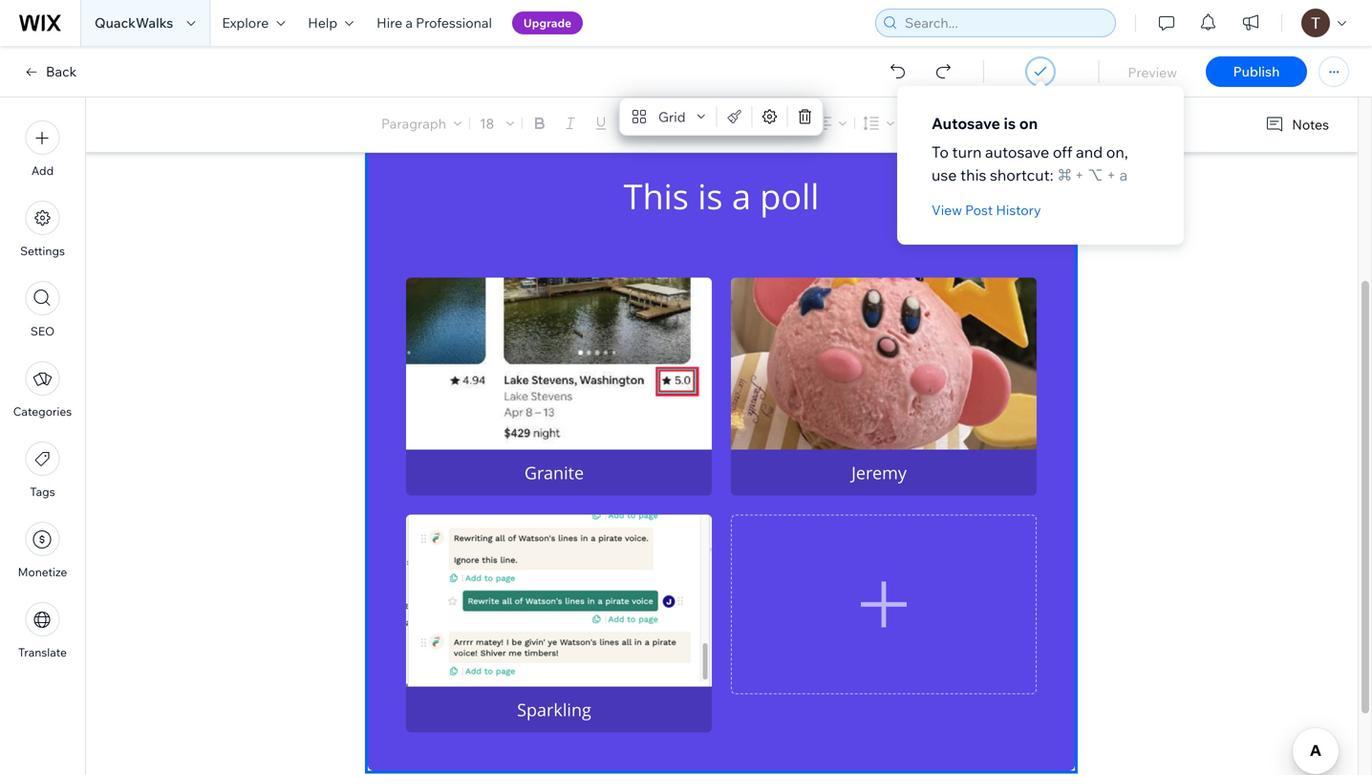 Task type: describe. For each thing, give the bounding box(es) containing it.
is for autosave
[[1004, 114, 1016, 133]]

add button
[[25, 120, 60, 178]]

1 vertical spatial will
[[450, 90, 476, 113]]

Ask your question text field
[[406, 176, 1037, 258]]

to
[[932, 142, 949, 162]]

this
[[368, 13, 401, 36]]

that
[[368, 65, 400, 87]]

2 vertical spatial about
[[526, 90, 573, 113]]

0 vertical spatial about
[[546, 13, 593, 36]]

menu containing add
[[0, 109, 85, 671]]

0 vertical spatial will
[[368, 39, 394, 62]]

goes
[[405, 65, 442, 87]]

grid button
[[624, 103, 713, 130]]

behaves
[[566, 65, 633, 87]]

professional
[[416, 14, 492, 31]]

upgrade button
[[512, 11, 583, 34]]

1 horizontal spatial i
[[698, 13, 703, 36]]

autosave
[[932, 114, 1001, 133]]

turn
[[953, 142, 982, 162]]

view post history button
[[932, 202, 1041, 219]]

write
[[481, 90, 521, 113]]

for
[[368, 90, 394, 113]]

talk
[[399, 39, 428, 62]]

autosave
[[986, 142, 1050, 162]]

explore
[[222, 14, 269, 31]]

2 horizontal spatial a
[[1120, 165, 1128, 184]]

and right "goes"
[[447, 65, 478, 87]]

monetize button
[[18, 522, 67, 579]]

paragraph
[[381, 115, 446, 132]]

1 vertical spatial ducks.
[[578, 90, 629, 113]]

fake
[[618, 39, 657, 62]]

this
[[961, 165, 987, 184]]

publish button
[[1206, 56, 1308, 87]]

back
[[46, 63, 77, 80]]

help button
[[297, 0, 365, 46]]

quackwalks
[[95, 14, 173, 31]]

and down upgrade
[[543, 39, 573, 62]]

categories
[[13, 404, 72, 419]]

just
[[422, 13, 451, 36]]

Write an answer text field
[[731, 450, 1037, 496]]

me
[[456, 13, 481, 36]]

hire a professional link
[[365, 0, 504, 46]]

upgrade
[[524, 16, 572, 30]]

post
[[966, 202, 993, 218]]

history
[[996, 202, 1041, 218]]

translate button
[[18, 602, 67, 660]]

to turn autosave off and on, use this shortcut:
[[932, 142, 1129, 184]]

1 + from the left
[[1075, 165, 1085, 184]]

a inside hire a professional link
[[406, 14, 413, 31]]

Search... field
[[899, 10, 1110, 36]]

is for this
[[405, 13, 418, 36]]



Task type: locate. For each thing, give the bounding box(es) containing it.
writing
[[486, 13, 541, 36]]

hire a professional
[[377, 14, 492, 31]]

i right now,
[[441, 90, 446, 113]]

0 horizontal spatial +
[[1075, 165, 1085, 184]]

on,
[[1107, 142, 1129, 162]]

0 vertical spatial is
[[405, 13, 418, 36]]

⌘
[[1059, 165, 1072, 184]]

1 horizontal spatial is
[[1004, 114, 1016, 133]]

seo button
[[25, 281, 60, 338]]

seo
[[31, 324, 55, 338]]

Write an answer text field
[[406, 450, 712, 496]]

duck
[[662, 39, 700, 62]]

⌥
[[1088, 165, 1103, 184]]

autosave is on
[[932, 114, 1038, 133]]

a inside this is just me writing about ducks. later i will talk about a real and not fake duck that goes and walks and behaves in stores. for now, i will write about ducks.
[[484, 39, 494, 62]]

help
[[308, 14, 338, 31]]

settings
[[20, 244, 65, 258]]

is inside this is just me writing about ducks. later i will talk about a real and not fake duck that goes and walks and behaves in stores. for now, i will write about ducks.
[[405, 13, 418, 36]]

ducks. down behaves
[[578, 90, 629, 113]]

grid
[[659, 108, 686, 125]]

is left on
[[1004, 114, 1016, 133]]

use
[[932, 165, 957, 184]]

later
[[653, 13, 694, 36]]

i right the later
[[698, 13, 703, 36]]

0 horizontal spatial will
[[368, 39, 394, 62]]

shortcut:
[[990, 165, 1054, 184]]

and inside to turn autosave off and on, use this shortcut:
[[1076, 142, 1103, 162]]

+ right ⌘
[[1075, 165, 1085, 184]]

1 vertical spatial i
[[441, 90, 446, 113]]

+
[[1075, 165, 1085, 184], [1107, 165, 1117, 184]]

monetize
[[18, 565, 67, 579]]

paragraph button
[[378, 110, 465, 137]]

about up not
[[546, 13, 593, 36]]

1 vertical spatial about
[[432, 39, 480, 62]]

this is just me writing about ducks. later i will talk about a real and not fake duck that goes and walks and behaves in stores. for now, i will write about ducks.
[[368, 13, 715, 113]]

i
[[698, 13, 703, 36], [441, 90, 446, 113]]

view
[[932, 202, 963, 218]]

translate
[[18, 645, 67, 660]]

1 horizontal spatial will
[[450, 90, 476, 113]]

2 vertical spatial a
[[1120, 165, 1128, 184]]

a down on,
[[1120, 165, 1128, 184]]

0 horizontal spatial i
[[441, 90, 446, 113]]

in
[[637, 65, 652, 87]]

a right hire
[[406, 14, 413, 31]]

0 vertical spatial a
[[406, 14, 413, 31]]

will left 'write'
[[450, 90, 476, 113]]

0 horizontal spatial is
[[405, 13, 418, 36]]

about
[[546, 13, 593, 36], [432, 39, 480, 62], [526, 90, 573, 113]]

+ right ⌥
[[1107, 165, 1117, 184]]

menu
[[0, 109, 85, 671]]

settings button
[[20, 201, 65, 258]]

walks
[[482, 65, 527, 87]]

is
[[405, 13, 418, 36], [1004, 114, 1016, 133]]

tags button
[[25, 442, 60, 499]]

will up that
[[368, 39, 394, 62]]

will
[[368, 39, 394, 62], [450, 90, 476, 113]]

1 vertical spatial is
[[1004, 114, 1016, 133]]

a
[[406, 14, 413, 31], [484, 39, 494, 62], [1120, 165, 1128, 184]]

back button
[[23, 63, 77, 80]]

1 horizontal spatial +
[[1107, 165, 1117, 184]]

a left real
[[484, 39, 494, 62]]

hire
[[377, 14, 403, 31]]

real
[[498, 39, 538, 62]]

Write an answer text field
[[406, 687, 712, 733]]

off
[[1053, 142, 1073, 162]]

about right 'write'
[[526, 90, 573, 113]]

and up the "⌘ + ⌥ + a"
[[1076, 142, 1103, 162]]

notes button
[[1258, 112, 1335, 138]]

⌘ + ⌥ + a
[[1059, 165, 1128, 184]]

1 vertical spatial a
[[484, 39, 494, 62]]

categories button
[[13, 361, 72, 419]]

on
[[1020, 114, 1038, 133]]

publish
[[1234, 63, 1280, 80]]

1 horizontal spatial a
[[484, 39, 494, 62]]

is right hire
[[405, 13, 418, 36]]

2 + from the left
[[1107, 165, 1117, 184]]

ducks. up fake
[[597, 13, 648, 36]]

add
[[31, 163, 54, 178]]

view post history
[[932, 202, 1041, 218]]

0 vertical spatial ducks.
[[597, 13, 648, 36]]

stores.
[[657, 65, 711, 87]]

tags
[[30, 485, 55, 499]]

not
[[578, 39, 613, 62]]

about down the professional
[[432, 39, 480, 62]]

and down real
[[531, 65, 562, 87]]

ducks.
[[597, 13, 648, 36], [578, 90, 629, 113]]

and
[[543, 39, 573, 62], [447, 65, 478, 87], [531, 65, 562, 87], [1076, 142, 1103, 162]]

notes
[[1293, 116, 1330, 133]]

now,
[[399, 90, 436, 113]]

0 vertical spatial i
[[698, 13, 703, 36]]

0 horizontal spatial a
[[406, 14, 413, 31]]



Task type: vqa. For each thing, say whether or not it's contained in the screenshot.
Paragraph 'button'
yes



